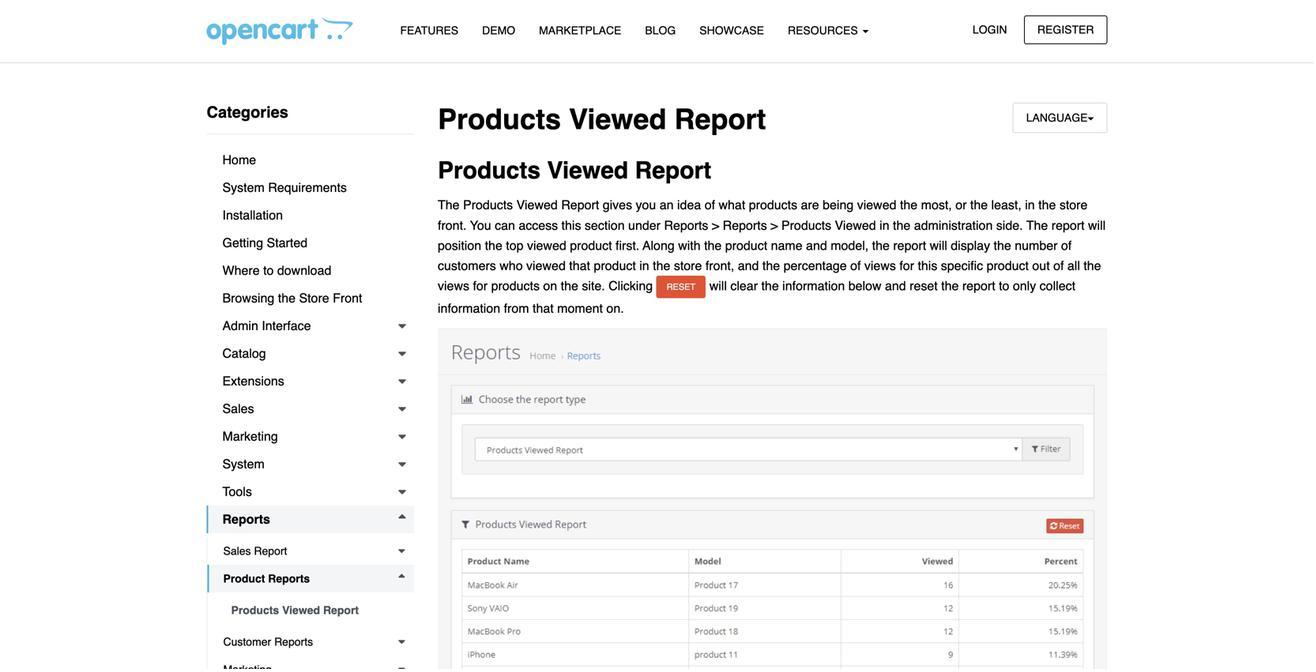 Task type: vqa. For each thing, say whether or not it's contained in the screenshot.
Showcase
yes



Task type: describe. For each thing, give the bounding box(es) containing it.
being
[[823, 198, 854, 212]]

first.
[[616, 238, 640, 253]]

and inside "will clear the information below and reset the report to only collect information from that moment on."
[[885, 279, 906, 293]]

language
[[1026, 111, 1088, 124]]

clear
[[731, 279, 758, 293]]

reset
[[910, 279, 938, 293]]

system for system
[[222, 457, 265, 471]]

where to download
[[222, 263, 331, 278]]

sales report
[[223, 545, 287, 558]]

the down the along
[[653, 258, 670, 273]]

getting
[[222, 236, 263, 250]]

1 vertical spatial products
[[491, 279, 540, 293]]

home link
[[207, 146, 414, 174]]

the right on
[[561, 279, 578, 293]]

installation link
[[207, 202, 414, 229]]

1 > from the left
[[712, 218, 719, 233]]

categories
[[207, 103, 288, 121]]

reports down idea
[[664, 218, 708, 233]]

sales link
[[207, 395, 414, 423]]

login
[[973, 23, 1007, 36]]

what
[[719, 198, 745, 212]]

0 horizontal spatial in
[[640, 258, 649, 273]]

browsing
[[222, 291, 274, 305]]

reports down products viewed report link on the left
[[274, 636, 313, 648]]

0 vertical spatial store
[[1060, 198, 1088, 212]]

browsing the store front
[[222, 291, 362, 305]]

all
[[1068, 258, 1080, 273]]

demo
[[482, 24, 515, 37]]

1 horizontal spatial for
[[900, 258, 914, 273]]

the left top
[[485, 238, 502, 253]]

2 horizontal spatial will
[[1088, 218, 1106, 233]]

2 horizontal spatial report
[[1052, 218, 1085, 233]]

the products viewed report gives you an idea of what products are being viewed the most, or the least, in the store front. you can access this section under reports > reports > products viewed in the administration side. the report will position the top viewed product first. along with the product name and model, the report will display the number of customers who viewed that product in the store front, and the percentage of views for this specific product out of all the views for products on the site. clicking
[[438, 198, 1106, 293]]

number
[[1015, 238, 1058, 253]]

catalog
[[222, 346, 266, 361]]

under
[[628, 218, 661, 233]]

demo link
[[470, 17, 527, 44]]

product up front,
[[725, 238, 767, 253]]

2 horizontal spatial in
[[1025, 198, 1035, 212]]

the down name
[[763, 258, 780, 273]]

from
[[504, 301, 529, 316]]

extensions
[[222, 374, 284, 388]]

side.
[[996, 218, 1023, 233]]

showcase
[[700, 24, 764, 37]]

model,
[[831, 238, 869, 253]]

who
[[500, 258, 523, 273]]

0 horizontal spatial report
[[893, 238, 926, 253]]

percentage
[[784, 258, 847, 273]]

report inside the products viewed report gives you an idea of what products are being viewed the most, or the least, in the store front. you can access this section under reports > reports > products viewed in the administration side. the report will position the top viewed product first. along with the product name and model, the report will display the number of customers who viewed that product in the store front, and the percentage of views for this specific product out of all the views for products on the site. clicking
[[561, 198, 599, 212]]

display
[[951, 238, 990, 253]]

admin products viewed report image
[[438, 329, 1108, 669]]

2 vertical spatial products viewed report
[[231, 604, 359, 617]]

marketplace link
[[527, 17, 633, 44]]

site.
[[582, 279, 605, 293]]

on
[[543, 279, 557, 293]]

where to download link
[[207, 257, 414, 285]]

register
[[1038, 23, 1094, 36]]

2 vertical spatial viewed
[[526, 258, 566, 273]]

idea
[[677, 198, 701, 212]]

language button
[[1013, 103, 1108, 133]]

an
[[660, 198, 674, 212]]

marketing
[[222, 429, 278, 444]]

administration
[[914, 218, 993, 233]]

admin
[[222, 318, 258, 333]]

1 vertical spatial viewed
[[527, 238, 566, 253]]

collect
[[1040, 279, 1076, 293]]

front,
[[706, 258, 734, 273]]

least,
[[991, 198, 1022, 212]]

the down side.
[[994, 238, 1011, 253]]

catalog link
[[207, 340, 414, 367]]

customers
[[438, 258, 496, 273]]

the left store
[[278, 291, 296, 305]]

home
[[222, 153, 256, 167]]

position
[[438, 238, 481, 253]]

reset link
[[656, 276, 706, 298]]

only
[[1013, 279, 1036, 293]]

the up front,
[[704, 238, 722, 253]]

installation
[[222, 208, 283, 222]]

0 horizontal spatial and
[[738, 258, 759, 273]]

the right model,
[[872, 238, 890, 253]]

admin interface
[[222, 318, 311, 333]]

0 horizontal spatial the
[[438, 198, 460, 212]]

0 horizontal spatial views
[[438, 279, 469, 293]]

products viewed report link
[[215, 597, 414, 624]]

resources link
[[776, 17, 881, 44]]

reports link
[[207, 506, 414, 533]]

that inside the products viewed report gives you an idea of what products are being viewed the most, or the least, in the store front. you can access this section under reports > reports > products viewed in the administration side. the report will position the top viewed product first. along with the product name and model, the report will display the number of customers who viewed that product in the store front, and the percentage of views for this specific product out of all the views for products on the site. clicking
[[569, 258, 590, 273]]

store
[[299, 291, 329, 305]]

browsing the store front link
[[207, 285, 414, 312]]

extensions link
[[207, 367, 414, 395]]

requirements
[[268, 180, 347, 195]]

getting started link
[[207, 229, 414, 257]]

1 vertical spatial information
[[438, 301, 500, 316]]

sales report link
[[207, 537, 414, 565]]

of left all
[[1054, 258, 1064, 273]]

the right least,
[[1039, 198, 1056, 212]]

started
[[267, 236, 308, 250]]

interface
[[262, 318, 311, 333]]

product reports
[[223, 573, 310, 585]]

system for system requirements
[[222, 180, 265, 195]]

2 > from the left
[[771, 218, 778, 233]]

gives
[[603, 198, 632, 212]]

are
[[801, 198, 819, 212]]

register link
[[1024, 15, 1108, 44]]

1 vertical spatial store
[[674, 258, 702, 273]]

product
[[223, 573, 265, 585]]

getting started
[[222, 236, 308, 250]]



Task type: locate. For each thing, give the bounding box(es) containing it.
the left most,
[[900, 198, 918, 212]]

specific
[[941, 258, 983, 273]]

0 horizontal spatial products
[[491, 279, 540, 293]]

front.
[[438, 218, 467, 233]]

1 vertical spatial views
[[438, 279, 469, 293]]

front
[[333, 291, 362, 305]]

1 system from the top
[[222, 180, 265, 195]]

this up reset
[[918, 258, 938, 273]]

viewed
[[569, 103, 667, 136], [547, 157, 628, 184], [517, 198, 558, 212], [835, 218, 876, 233], [282, 604, 320, 617]]

clicking
[[609, 279, 653, 293]]

features
[[400, 24, 458, 37]]

1 vertical spatial this
[[918, 258, 938, 273]]

you
[[636, 198, 656, 212]]

tools link
[[207, 478, 414, 506]]

resources
[[788, 24, 861, 37]]

download
[[277, 263, 331, 278]]

top
[[506, 238, 524, 253]]

this
[[562, 218, 581, 233], [918, 258, 938, 273]]

will inside "will clear the information below and reset the report to only collect information from that moment on."
[[709, 279, 727, 293]]

for down customers
[[473, 279, 488, 293]]

1 vertical spatial will
[[930, 238, 947, 253]]

0 horizontal spatial this
[[562, 218, 581, 233]]

to right where
[[263, 263, 274, 278]]

reset
[[667, 282, 696, 292]]

0 vertical spatial and
[[806, 238, 827, 253]]

1 vertical spatial in
[[880, 218, 890, 233]]

store
[[1060, 198, 1088, 212], [674, 258, 702, 273]]

the right clear
[[761, 279, 779, 293]]

1 vertical spatial the
[[1027, 218, 1048, 233]]

0 vertical spatial the
[[438, 198, 460, 212]]

>
[[712, 218, 719, 233], [771, 218, 778, 233]]

the up front.
[[438, 198, 460, 212]]

customer reports link
[[207, 628, 414, 656]]

1 horizontal spatial information
[[783, 279, 845, 293]]

access
[[519, 218, 558, 233]]

system inside "link"
[[222, 180, 265, 195]]

1 horizontal spatial to
[[999, 279, 1010, 293]]

0 vertical spatial views
[[864, 258, 896, 273]]

0 vertical spatial sales
[[222, 401, 254, 416]]

sales for sales report
[[223, 545, 251, 558]]

in up clicking
[[640, 258, 649, 273]]

with
[[678, 238, 701, 253]]

2 horizontal spatial and
[[885, 279, 906, 293]]

reports
[[664, 218, 708, 233], [723, 218, 767, 233], [222, 512, 270, 527], [268, 573, 310, 585], [274, 636, 313, 648]]

the right all
[[1084, 258, 1101, 273]]

0 horizontal spatial to
[[263, 263, 274, 278]]

on.
[[606, 301, 624, 316]]

0 vertical spatial information
[[783, 279, 845, 293]]

sales up product
[[223, 545, 251, 558]]

report inside "will clear the information below and reset the report to only collect information from that moment on."
[[962, 279, 995, 293]]

information down customers
[[438, 301, 500, 316]]

system down home
[[222, 180, 265, 195]]

viewed up on
[[526, 258, 566, 273]]

1 horizontal spatial the
[[1027, 218, 1048, 233]]

0 horizontal spatial will
[[709, 279, 727, 293]]

products left are
[[749, 198, 797, 212]]

2 vertical spatial in
[[640, 258, 649, 273]]

views
[[864, 258, 896, 273], [438, 279, 469, 293]]

0 horizontal spatial >
[[712, 218, 719, 233]]

out
[[1032, 258, 1050, 273]]

1 horizontal spatial products
[[749, 198, 797, 212]]

can
[[495, 218, 515, 233]]

2 system from the top
[[222, 457, 265, 471]]

to inside "will clear the information below and reset the report to only collect information from that moment on."
[[999, 279, 1010, 293]]

for up reset
[[900, 258, 914, 273]]

sales up "marketing"
[[222, 401, 254, 416]]

report
[[674, 103, 766, 136], [635, 157, 711, 184], [561, 198, 599, 212], [254, 545, 287, 558], [323, 604, 359, 617]]

0 vertical spatial for
[[900, 258, 914, 273]]

0 vertical spatial to
[[263, 263, 274, 278]]

0 vertical spatial in
[[1025, 198, 1035, 212]]

store down with
[[674, 258, 702, 273]]

the right or
[[970, 198, 988, 212]]

report
[[1052, 218, 1085, 233], [893, 238, 926, 253], [962, 279, 995, 293]]

0 vertical spatial that
[[569, 258, 590, 273]]

information
[[783, 279, 845, 293], [438, 301, 500, 316]]

> up name
[[771, 218, 778, 233]]

viewed down access
[[527, 238, 566, 253]]

reports down tools
[[222, 512, 270, 527]]

0 horizontal spatial for
[[473, 279, 488, 293]]

reports down sales report link
[[268, 573, 310, 585]]

you
[[470, 218, 491, 233]]

0 horizontal spatial that
[[533, 301, 554, 316]]

1 horizontal spatial store
[[1060, 198, 1088, 212]]

the up number
[[1027, 218, 1048, 233]]

along
[[643, 238, 675, 253]]

0 horizontal spatial store
[[674, 258, 702, 273]]

0 horizontal spatial information
[[438, 301, 500, 316]]

that up site.
[[569, 258, 590, 273]]

customer
[[223, 636, 271, 648]]

and up percentage
[[806, 238, 827, 253]]

0 vertical spatial system
[[222, 180, 265, 195]]

blog
[[645, 24, 676, 37]]

marketplace
[[539, 24, 621, 37]]

1 horizontal spatial that
[[569, 258, 590, 273]]

blog link
[[633, 17, 688, 44]]

this right access
[[562, 218, 581, 233]]

1 vertical spatial for
[[473, 279, 488, 293]]

that down on
[[533, 301, 554, 316]]

of right idea
[[705, 198, 715, 212]]

products
[[749, 198, 797, 212], [491, 279, 540, 293]]

1 horizontal spatial report
[[962, 279, 995, 293]]

1 vertical spatial to
[[999, 279, 1010, 293]]

reports down "what"
[[723, 218, 767, 233]]

product down section on the top of page
[[570, 238, 612, 253]]

2 vertical spatial and
[[885, 279, 906, 293]]

2 vertical spatial will
[[709, 279, 727, 293]]

of down model,
[[850, 258, 861, 273]]

0 vertical spatial viewed
[[857, 198, 897, 212]]

1 horizontal spatial in
[[880, 218, 890, 233]]

1 horizontal spatial will
[[930, 238, 947, 253]]

and up clear
[[738, 258, 759, 273]]

to left only
[[999, 279, 1010, 293]]

in
[[1025, 198, 1035, 212], [880, 218, 890, 233], [640, 258, 649, 273]]

report down the specific
[[962, 279, 995, 293]]

views down customers
[[438, 279, 469, 293]]

product
[[570, 238, 612, 253], [725, 238, 767, 253], [594, 258, 636, 273], [987, 258, 1029, 273]]

> down "what"
[[712, 218, 719, 233]]

where
[[222, 263, 260, 278]]

1 vertical spatial products viewed report
[[438, 157, 711, 184]]

system requirements
[[222, 180, 347, 195]]

system link
[[207, 450, 414, 478]]

of up all
[[1061, 238, 1072, 253]]

and left reset
[[885, 279, 906, 293]]

the down the specific
[[941, 279, 959, 293]]

0 vertical spatial this
[[562, 218, 581, 233]]

customer reports
[[223, 636, 313, 648]]

in right least,
[[1025, 198, 1035, 212]]

will
[[1088, 218, 1106, 233], [930, 238, 947, 253], [709, 279, 727, 293]]

system
[[222, 180, 265, 195], [222, 457, 265, 471]]

report up number
[[1052, 218, 1085, 233]]

the
[[438, 198, 460, 212], [1027, 218, 1048, 233]]

in up below
[[880, 218, 890, 233]]

0 vertical spatial will
[[1088, 218, 1106, 233]]

and
[[806, 238, 827, 253], [738, 258, 759, 273], [885, 279, 906, 293]]

1 vertical spatial that
[[533, 301, 554, 316]]

1 horizontal spatial views
[[864, 258, 896, 273]]

product up only
[[987, 258, 1029, 273]]

login link
[[959, 15, 1021, 44]]

information down percentage
[[783, 279, 845, 293]]

product down first.
[[594, 258, 636, 273]]

products down who on the top left
[[491, 279, 540, 293]]

the left administration
[[893, 218, 911, 233]]

report up reset
[[893, 238, 926, 253]]

that inside "will clear the information below and reset the report to only collect information from that moment on."
[[533, 301, 554, 316]]

marketing link
[[207, 423, 414, 450]]

moment
[[557, 301, 603, 316]]

0 vertical spatial report
[[1052, 218, 1085, 233]]

store up all
[[1060, 198, 1088, 212]]

for
[[900, 258, 914, 273], [473, 279, 488, 293]]

of
[[705, 198, 715, 212], [1061, 238, 1072, 253], [850, 258, 861, 273], [1054, 258, 1064, 273]]

0 vertical spatial products
[[749, 198, 797, 212]]

1 vertical spatial and
[[738, 258, 759, 273]]

views up below
[[864, 258, 896, 273]]

viewed right being
[[857, 198, 897, 212]]

2 vertical spatial report
[[962, 279, 995, 293]]

system up tools
[[222, 457, 265, 471]]

name
[[771, 238, 803, 253]]

system requirements link
[[207, 174, 414, 202]]

section
[[585, 218, 625, 233]]

1 horizontal spatial >
[[771, 218, 778, 233]]

1 vertical spatial sales
[[223, 545, 251, 558]]

1 horizontal spatial and
[[806, 238, 827, 253]]

admin interface link
[[207, 312, 414, 340]]

features link
[[388, 17, 470, 44]]

opencart - open source shopping cart solution image
[[207, 17, 353, 45]]

1 vertical spatial report
[[893, 238, 926, 253]]

showcase link
[[688, 17, 776, 44]]

1 vertical spatial system
[[222, 457, 265, 471]]

sales for sales
[[222, 401, 254, 416]]

to
[[263, 263, 274, 278], [999, 279, 1010, 293]]

viewed
[[857, 198, 897, 212], [527, 238, 566, 253], [526, 258, 566, 273]]

0 vertical spatial products viewed report
[[438, 103, 766, 136]]

will clear the information below and reset the report to only collect information from that moment on.
[[438, 279, 1076, 316]]

1 horizontal spatial this
[[918, 258, 938, 273]]



